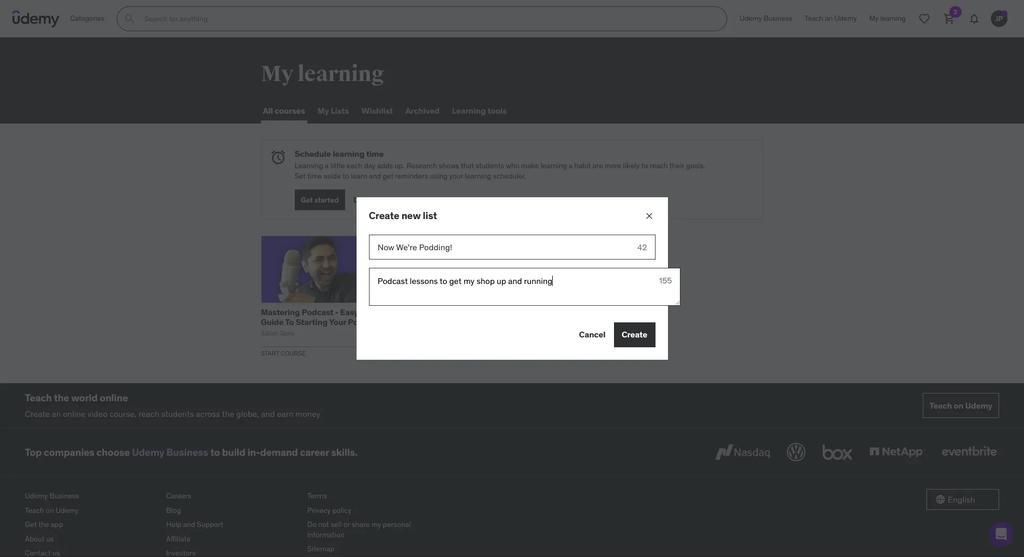 Task type: describe. For each thing, give the bounding box(es) containing it.
an
[[52, 408, 61, 419]]

udemy business
[[740, 14, 792, 23]]

155
[[659, 275, 672, 286]]

demand
[[260, 446, 298, 458]]

my for my learning
[[261, 61, 294, 87]]

policy
[[333, 505, 352, 515]]

privacy policy link
[[307, 503, 440, 518]]

their
[[670, 161, 684, 170]]

personal
[[383, 520, 411, 529]]

-
[[335, 307, 338, 317]]

my for my lists
[[318, 106, 329, 116]]

box image
[[820, 441, 855, 464]]

are
[[593, 161, 603, 170]]

lists
[[331, 106, 349, 116]]

shows
[[439, 161, 459, 170]]

2 a from the left
[[569, 161, 573, 170]]

cancel
[[579, 329, 606, 340]]

new
[[401, 209, 421, 222]]

2 horizontal spatial on
[[954, 400, 964, 410]]

0 vertical spatial the
[[54, 391, 69, 404]]

across
[[196, 408, 220, 419]]

learning right the make
[[541, 161, 567, 170]]

mastering podcast -  easy guide to starting your podcast link
[[261, 307, 380, 327]]

make
[[521, 161, 539, 170]]

0 horizontal spatial online
[[63, 408, 85, 419]]

dismiss
[[353, 195, 380, 205]]

students inside schedule learning time learning a little each day adds up. research shows that students who make learning a habit are more likely to reach their goals. set time aside to learn and get reminders using your learning scheduler.
[[476, 161, 504, 170]]

sitemap link
[[307, 542, 440, 556]]

my
[[372, 520, 381, 529]]

started
[[314, 195, 339, 205]]

careers link
[[166, 489, 299, 503]]

wishlist link
[[359, 99, 395, 124]]

small image
[[936, 494, 946, 505]]

set
[[295, 171, 306, 181]]

create new list dialog
[[356, 197, 680, 360]]

create new list
[[369, 209, 437, 222]]

1 horizontal spatial business
[[166, 446, 208, 458]]

list
[[423, 209, 437, 222]]

business for udemy business
[[764, 14, 792, 23]]

english button
[[927, 489, 999, 510]]

mastering
[[261, 307, 300, 317]]

all courses
[[263, 106, 305, 116]]

help and support link
[[166, 518, 299, 532]]

create button
[[614, 322, 655, 347]]

0 vertical spatial to
[[641, 161, 648, 170]]

start course
[[261, 349, 306, 357]]

get the app link
[[25, 518, 158, 532]]

get
[[383, 171, 394, 181]]

learning tools link
[[450, 99, 509, 124]]

more
[[605, 161, 622, 170]]

get started
[[301, 195, 339, 205]]

adds
[[377, 161, 393, 170]]

to
[[285, 317, 294, 327]]

wishlist
[[362, 106, 393, 116]]

us
[[46, 534, 54, 543]]

teach inside udemy business teach on udemy get the app about us
[[25, 505, 44, 515]]

get started button
[[295, 190, 345, 210]]

0 horizontal spatial podcast
[[302, 307, 333, 317]]

2 vertical spatial teach on udemy link
[[25, 503, 158, 518]]

on inside udemy business teach on udemy get the app about us
[[46, 505, 54, 515]]

likely
[[623, 161, 640, 170]]

1 vertical spatial udemy business link
[[132, 446, 208, 458]]

careers
[[166, 491, 192, 500]]

my lists link
[[316, 99, 351, 124]]

learning down the that
[[465, 171, 491, 181]]

or
[[344, 520, 350, 529]]

top companies choose udemy business to build in-demand career skills.
[[25, 446, 358, 458]]

submit search image
[[124, 12, 136, 25]]

about us link
[[25, 532, 158, 546]]

gaire
[[280, 329, 295, 337]]

business for udemy business teach on udemy get the app about us
[[50, 491, 79, 500]]

0 horizontal spatial to
[[210, 446, 220, 458]]

share
[[352, 520, 370, 529]]

top
[[25, 446, 42, 458]]

learning inside schedule learning time learning a little each day adds up. research shows that students who make learning a habit are more likely to reach their goals. set time aside to learn and get reminders using your learning scheduler.
[[295, 161, 323, 170]]

course,
[[110, 408, 137, 419]]

my learning
[[261, 61, 384, 87]]

all
[[263, 106, 273, 116]]

reminders
[[395, 171, 428, 181]]

create for create new list
[[369, 209, 399, 222]]

money
[[296, 408, 320, 419]]

and inside teach the world online create an online video course, reach students across the globe, and earn money
[[261, 408, 275, 419]]

eventbrite image
[[940, 441, 999, 464]]

archived
[[405, 106, 440, 116]]

research
[[407, 161, 437, 170]]

choose
[[96, 446, 130, 458]]



Task type: locate. For each thing, give the bounding box(es) containing it.
teach
[[805, 14, 823, 23], [25, 391, 52, 404], [930, 400, 952, 410], [25, 505, 44, 515]]

your
[[449, 171, 463, 181]]

1 vertical spatial my
[[318, 106, 329, 116]]

and
[[369, 171, 381, 181], [261, 408, 275, 419], [183, 520, 195, 529]]

terms
[[307, 491, 327, 500]]

satish
[[261, 329, 278, 337]]

blog link
[[166, 503, 299, 518]]

schedule learning time learning a little each day adds up. research shows that students who make learning a habit are more likely to reach their goals. set time aside to learn and get reminders using your learning scheduler.
[[295, 148, 705, 181]]

teach on udemy
[[805, 14, 857, 23], [930, 400, 993, 410]]

podcast right your
[[348, 317, 380, 327]]

world
[[71, 391, 98, 404]]

1 horizontal spatial time
[[366, 148, 384, 159]]

goals.
[[686, 161, 705, 170]]

1 vertical spatial on
[[954, 400, 964, 410]]

the
[[54, 391, 69, 404], [222, 408, 234, 419], [38, 520, 49, 529]]

teach on udemy link
[[799, 6, 863, 31], [923, 393, 999, 418], [25, 503, 158, 518]]

the inside udemy business teach on udemy get the app about us
[[38, 520, 49, 529]]

students left across
[[161, 408, 194, 419]]

0 horizontal spatial get
[[25, 520, 37, 529]]

my
[[261, 61, 294, 87], [318, 106, 329, 116]]

nasdaq image
[[713, 441, 772, 464]]

get inside button
[[301, 195, 313, 205]]

0 horizontal spatial the
[[38, 520, 49, 529]]

learning left tools
[[452, 106, 486, 116]]

0 vertical spatial time
[[366, 148, 384, 159]]

reach left 'their'
[[650, 161, 668, 170]]

udemy
[[740, 14, 762, 23], [835, 14, 857, 23], [965, 400, 993, 410], [132, 446, 164, 458], [25, 491, 48, 500], [56, 505, 79, 515]]

and left earn
[[261, 408, 275, 419]]

create
[[369, 209, 399, 222], [622, 329, 647, 340], [25, 408, 50, 419]]

2 vertical spatial business
[[50, 491, 79, 500]]

2 horizontal spatial teach on udemy link
[[923, 393, 999, 418]]

guide
[[261, 317, 284, 327]]

career
[[300, 446, 329, 458]]

course
[[281, 349, 306, 357]]

video
[[87, 408, 108, 419]]

0 horizontal spatial and
[[183, 520, 195, 529]]

0 vertical spatial get
[[301, 195, 313, 205]]

1 vertical spatial get
[[25, 520, 37, 529]]

1 horizontal spatial teach on udemy link
[[799, 6, 863, 31]]

create for create
[[622, 329, 647, 340]]

learning up each
[[333, 148, 364, 159]]

1 vertical spatial teach on udemy link
[[923, 393, 999, 418]]

and inside schedule learning time learning a little each day adds up. research shows that students who make learning a habit are more likely to reach their goals. set time aside to learn and get reminders using your learning scheduler.
[[369, 171, 381, 181]]

earn
[[277, 408, 294, 419]]

2 vertical spatial on
[[46, 505, 54, 515]]

teach inside teach the world online create an online video course, reach students across the globe, and earn money
[[25, 391, 52, 404]]

online up the course,
[[100, 391, 128, 404]]

Name your list e.g. HTML skills text field
[[369, 235, 629, 260]]

0 vertical spatial my
[[261, 61, 294, 87]]

1 horizontal spatial teach on udemy
[[930, 400, 993, 410]]

who
[[506, 161, 519, 170]]

2 horizontal spatial to
[[641, 161, 648, 170]]

1 vertical spatial time
[[307, 171, 322, 181]]

1 horizontal spatial to
[[343, 171, 349, 181]]

0 vertical spatial reach
[[650, 161, 668, 170]]

1 vertical spatial learning
[[295, 161, 323, 170]]

support
[[197, 520, 223, 529]]

information
[[307, 530, 345, 539]]

students inside teach the world online create an online video course, reach students across the globe, and earn money
[[161, 408, 194, 419]]

students
[[476, 161, 504, 170], [161, 408, 194, 419]]

aside
[[324, 171, 341, 181]]

0 vertical spatial udemy business link
[[733, 6, 799, 31]]

1 vertical spatial reach
[[139, 408, 159, 419]]

and down day
[[369, 171, 381, 181]]

a left little
[[325, 161, 329, 170]]

get
[[301, 195, 313, 205], [25, 520, 37, 529]]

to right likely at the top of page
[[641, 161, 648, 170]]

1 vertical spatial students
[[161, 408, 194, 419]]

0 vertical spatial on
[[825, 14, 833, 23]]

archived link
[[403, 99, 442, 124]]

create inside button
[[622, 329, 647, 340]]

a
[[325, 161, 329, 170], [569, 161, 573, 170]]

start
[[261, 349, 279, 357]]

do
[[307, 520, 317, 529]]

0 horizontal spatial create
[[25, 408, 50, 419]]

affiliate link
[[166, 532, 299, 546]]

1 horizontal spatial reach
[[650, 161, 668, 170]]

0 vertical spatial teach on udemy
[[805, 14, 857, 23]]

2 vertical spatial and
[[183, 520, 195, 529]]

business inside udemy business teach on udemy get the app about us
[[50, 491, 79, 500]]

1 vertical spatial business
[[166, 446, 208, 458]]

companies
[[44, 446, 94, 458]]

1 horizontal spatial the
[[54, 391, 69, 404]]

skills.
[[331, 446, 358, 458]]

blog
[[166, 505, 181, 515]]

online
[[100, 391, 128, 404], [63, 408, 85, 419]]

tools
[[488, 106, 507, 116]]

udemy business teach on udemy get the app about us
[[25, 491, 79, 543]]

0 horizontal spatial business
[[50, 491, 79, 500]]

1 vertical spatial create
[[622, 329, 647, 340]]

podcast left -
[[302, 307, 333, 317]]

and inside 'careers blog help and support affiliate'
[[183, 520, 195, 529]]

volkswagen image
[[785, 441, 808, 464]]

english
[[948, 494, 975, 504]]

schedule
[[295, 148, 331, 159]]

my lists
[[318, 106, 349, 116]]

0 horizontal spatial teach on udemy
[[805, 14, 857, 23]]

time right set
[[307, 171, 322, 181]]

online right an
[[63, 408, 85, 419]]

build
[[222, 446, 245, 458]]

0 vertical spatial learning
[[452, 106, 486, 116]]

globe,
[[236, 408, 259, 419]]

about
[[25, 534, 45, 543]]

students up scheduler.
[[476, 161, 504, 170]]

starting
[[296, 317, 328, 327]]

using
[[430, 171, 448, 181]]

1 horizontal spatial online
[[100, 391, 128, 404]]

1 vertical spatial to
[[343, 171, 349, 181]]

business
[[764, 14, 792, 23], [166, 446, 208, 458], [50, 491, 79, 500]]

1 horizontal spatial a
[[569, 161, 573, 170]]

learning
[[297, 61, 384, 87], [333, 148, 364, 159], [541, 161, 567, 170], [465, 171, 491, 181]]

your
[[329, 317, 346, 327]]

reach inside schedule learning time learning a little each day adds up. research shows that students who make learning a habit are more likely to reach their goals. set time aside to learn and get reminders using your learning scheduler.
[[650, 161, 668, 170]]

1 horizontal spatial my
[[318, 106, 329, 116]]

1 horizontal spatial learning
[[452, 106, 486, 116]]

2 vertical spatial create
[[25, 408, 50, 419]]

teach the world online create an online video course, reach students across the globe, and earn money
[[25, 391, 320, 419]]

1 a from the left
[[325, 161, 329, 170]]

terms link
[[307, 489, 440, 503]]

terms privacy policy do not sell or share my personal information sitemap
[[307, 491, 411, 554]]

0 horizontal spatial time
[[307, 171, 322, 181]]

time up day
[[366, 148, 384, 159]]

habit
[[574, 161, 591, 170]]

udemy image
[[12, 10, 60, 28]]

0 vertical spatial and
[[369, 171, 381, 181]]

2 horizontal spatial business
[[764, 14, 792, 23]]

1 vertical spatial the
[[222, 408, 234, 419]]

1 horizontal spatial and
[[261, 408, 275, 419]]

my left lists
[[318, 106, 329, 116]]

netapp image
[[867, 441, 927, 464]]

to left the build
[[210, 446, 220, 458]]

0 vertical spatial business
[[764, 14, 792, 23]]

help
[[166, 520, 181, 529]]

create right cancel at the bottom right
[[622, 329, 647, 340]]

get inside udemy business teach on udemy get the app about us
[[25, 520, 37, 529]]

2 horizontal spatial create
[[622, 329, 647, 340]]

learning down schedule
[[295, 161, 323, 170]]

app
[[51, 520, 63, 529]]

the left app
[[38, 520, 49, 529]]

0 vertical spatial online
[[100, 391, 128, 404]]

1 vertical spatial and
[[261, 408, 275, 419]]

the up an
[[54, 391, 69, 404]]

1 horizontal spatial podcast
[[348, 317, 380, 327]]

0 horizontal spatial a
[[325, 161, 329, 170]]

reach
[[650, 161, 668, 170], [139, 408, 159, 419]]

learn
[[351, 171, 367, 181]]

to down little
[[343, 171, 349, 181]]

2 vertical spatial to
[[210, 446, 220, 458]]

learning tools
[[452, 106, 507, 116]]

sell
[[331, 520, 342, 529]]

0 horizontal spatial on
[[46, 505, 54, 515]]

the left globe, at the left bottom
[[222, 408, 234, 419]]

reach right the course,
[[139, 408, 159, 419]]

0 horizontal spatial my
[[261, 61, 294, 87]]

0 vertical spatial students
[[476, 161, 504, 170]]

create left an
[[25, 408, 50, 419]]

1 horizontal spatial get
[[301, 195, 313, 205]]

create down dismiss
[[369, 209, 399, 222]]

get left the started
[[301, 195, 313, 205]]

Why are you creating this list? e.g. To start a new business, To get a new job, To become a web developer text field
[[369, 268, 680, 306]]

2 horizontal spatial the
[[222, 408, 234, 419]]

mastering podcast -  easy guide to starting your podcast satish gaire
[[261, 307, 380, 337]]

do not sell or share my personal information button
[[307, 518, 440, 542]]

learning up lists
[[297, 61, 384, 87]]

reach inside teach the world online create an online video course, reach students across the globe, and earn money
[[139, 408, 159, 419]]

learning inside 'link'
[[452, 106, 486, 116]]

1 horizontal spatial on
[[825, 14, 833, 23]]

cancel button
[[579, 322, 606, 347]]

0 vertical spatial teach on udemy link
[[799, 6, 863, 31]]

little
[[330, 161, 345, 170]]

0 horizontal spatial teach on udemy link
[[25, 503, 158, 518]]

all courses link
[[261, 99, 307, 124]]

close modal image
[[644, 211, 654, 221]]

get up about
[[25, 520, 37, 529]]

1 vertical spatial teach on udemy
[[930, 400, 993, 410]]

day
[[364, 161, 376, 170]]

0 horizontal spatial reach
[[139, 408, 159, 419]]

sitemap
[[307, 544, 334, 554]]

0 vertical spatial create
[[369, 209, 399, 222]]

on
[[825, 14, 833, 23], [954, 400, 964, 410], [46, 505, 54, 515]]

dismiss button
[[353, 190, 380, 210]]

affiliate
[[166, 534, 191, 543]]

1 horizontal spatial students
[[476, 161, 504, 170]]

to
[[641, 161, 648, 170], [343, 171, 349, 181], [210, 446, 220, 458]]

create inside teach the world online create an online video course, reach students across the globe, and earn money
[[25, 408, 50, 419]]

2 vertical spatial the
[[38, 520, 49, 529]]

2 horizontal spatial and
[[369, 171, 381, 181]]

1 vertical spatial online
[[63, 408, 85, 419]]

0 horizontal spatial learning
[[295, 161, 323, 170]]

and right help
[[183, 520, 195, 529]]

up.
[[395, 161, 405, 170]]

0 horizontal spatial students
[[161, 408, 194, 419]]

courses
[[275, 106, 305, 116]]

1 horizontal spatial create
[[369, 209, 399, 222]]

my up "all courses"
[[261, 61, 294, 87]]

privacy
[[307, 505, 331, 515]]

2 vertical spatial udemy business link
[[25, 489, 158, 503]]

a left habit
[[569, 161, 573, 170]]



Task type: vqa. For each thing, say whether or not it's contained in the screenshot.
demand
yes



